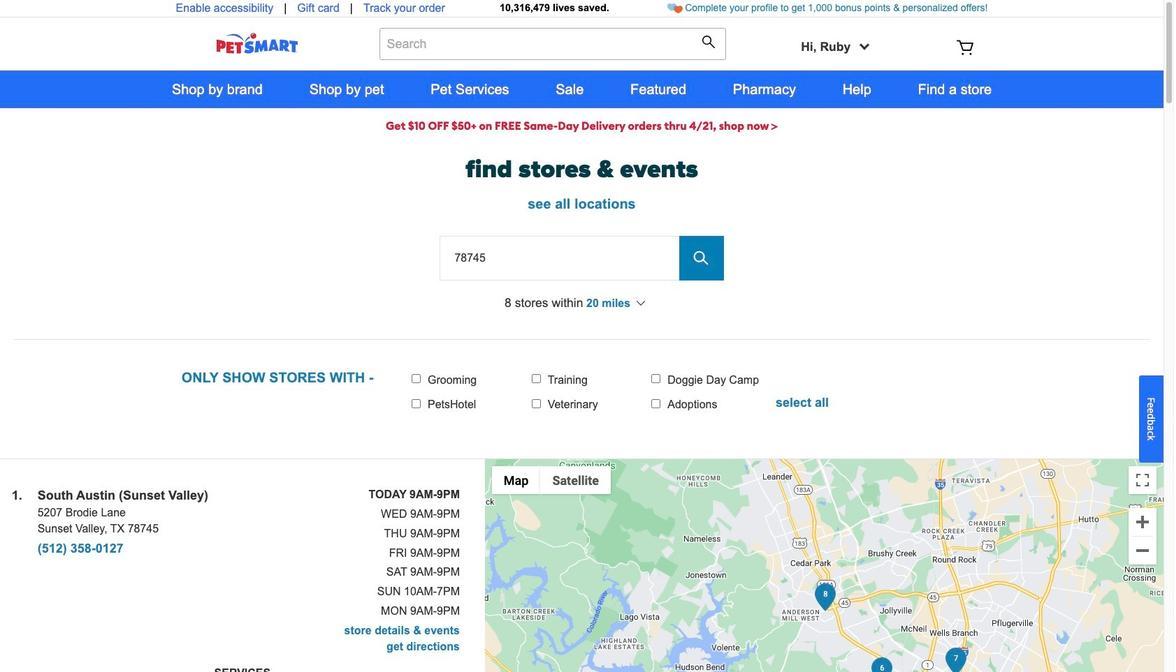 Task type: locate. For each thing, give the bounding box(es) containing it.
menu bar
[[492, 467, 611, 495]]

None checkbox
[[412, 375, 421, 384], [412, 399, 421, 408], [532, 399, 541, 408], [412, 375, 421, 384], [412, 399, 421, 408], [532, 399, 541, 408]]

None checkbox
[[532, 375, 541, 384], [652, 375, 661, 384], [652, 399, 661, 408], [532, 375, 541, 384], [652, 375, 661, 384], [652, 399, 661, 408]]

petsmart image
[[190, 33, 323, 54]]

None submit
[[702, 35, 719, 52]]

None text field
[[440, 236, 724, 281]]

map region
[[485, 460, 1164, 673]]

None search field
[[379, 28, 726, 74]]



Task type: describe. For each thing, give the bounding box(es) containing it.
search text field
[[379, 28, 726, 60]]



Task type: vqa. For each thing, say whether or not it's contained in the screenshot.
Flexi® New Classic Retractable Tape Dog Leash image on the left bottom of the page
no



